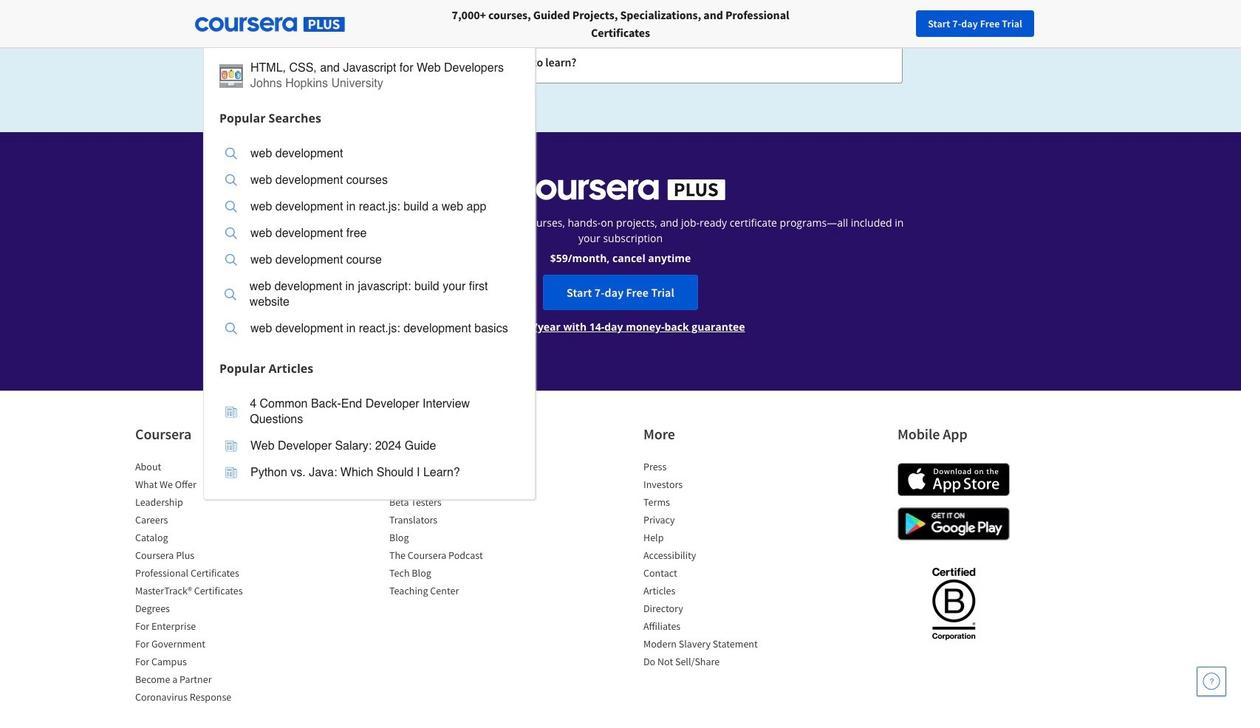 Task type: locate. For each thing, give the bounding box(es) containing it.
0 horizontal spatial coursera plus image
[[195, 17, 345, 32]]

get it on google play image
[[898, 508, 1010, 541]]

None search field
[[203, 9, 558, 500]]

0 vertical spatial list box
[[204, 131, 535, 355]]

1 horizontal spatial coursera plus image
[[516, 180, 725, 200]]

list box
[[204, 131, 535, 355], [204, 382, 535, 499]]

list
[[337, 0, 905, 85], [135, 460, 261, 712], [390, 460, 515, 602], [644, 460, 769, 673]]

list item
[[135, 460, 261, 477], [390, 460, 515, 477], [644, 460, 769, 477], [135, 477, 261, 495], [390, 477, 515, 495], [644, 477, 769, 495], [135, 495, 261, 513], [390, 495, 515, 513], [644, 495, 769, 513], [135, 513, 261, 531], [390, 513, 515, 531], [644, 513, 769, 531], [135, 531, 261, 548], [390, 531, 515, 548], [644, 531, 769, 548], [135, 548, 261, 566], [390, 548, 515, 566], [644, 548, 769, 566], [135, 566, 261, 584], [390, 566, 515, 584], [644, 566, 769, 584], [135, 584, 261, 602], [390, 584, 515, 602], [644, 584, 769, 602], [135, 602, 261, 619], [644, 602, 769, 619], [135, 619, 261, 637], [644, 619, 769, 637], [135, 637, 261, 655], [644, 637, 769, 655], [135, 655, 261, 673], [644, 655, 769, 673], [135, 673, 261, 690], [135, 690, 261, 708]]

download on the app store image
[[898, 463, 1010, 497]]

logo of certified b corporation image
[[924, 560, 984, 648]]

coursera plus image
[[195, 17, 345, 32], [516, 180, 725, 200]]

1 vertical spatial list box
[[204, 382, 535, 499]]

suggestion image image
[[220, 64, 243, 88], [225, 148, 237, 160], [225, 174, 237, 186], [225, 201, 237, 213], [225, 228, 237, 239], [225, 254, 237, 266], [225, 289, 237, 300], [225, 323, 237, 335], [225, 406, 237, 418], [225, 441, 237, 452], [225, 467, 237, 479]]



Task type: vqa. For each thing, say whether or not it's contained in the screenshot.
to within Get discovered by recruiters using Coursera Hiring Solutions Coursera has partnered with industry-leading companies looking to fill open entry-level positions.
no



Task type: describe. For each thing, give the bounding box(es) containing it.
1 vertical spatial coursera plus image
[[516, 180, 725, 200]]

help center image
[[1203, 673, 1221, 691]]

0 vertical spatial coursera plus image
[[195, 17, 345, 32]]

What do you want to learn? text field
[[203, 9, 528, 39]]

autocomplete results list box
[[203, 45, 536, 500]]

1 list box from the top
[[204, 131, 535, 355]]

2 list box from the top
[[204, 382, 535, 499]]



